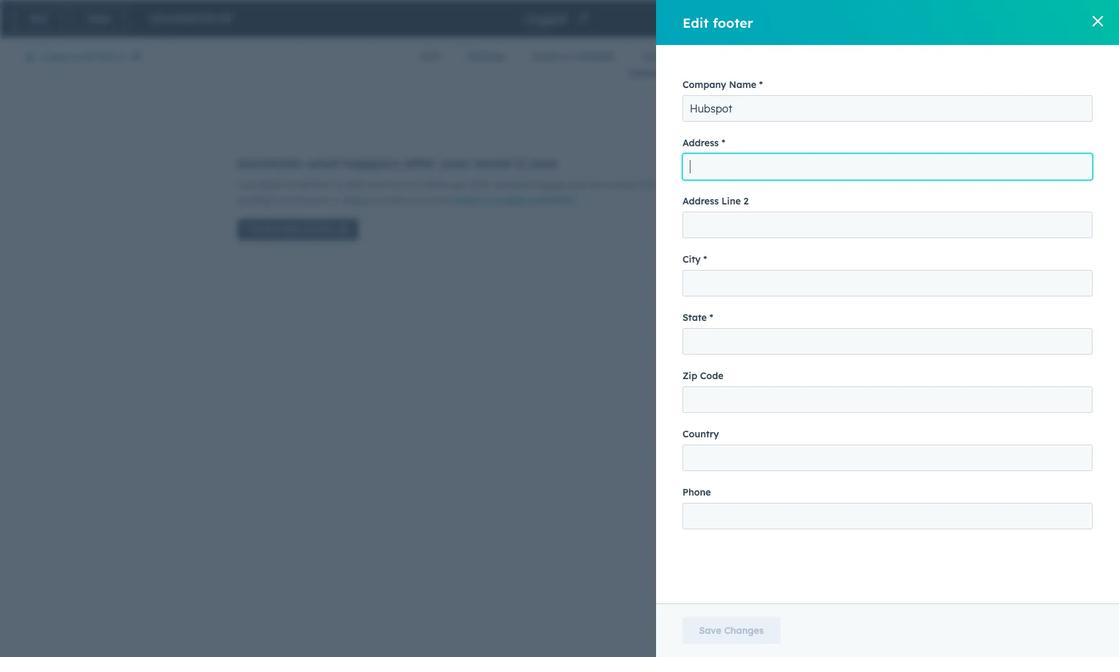 Task type: vqa. For each thing, say whether or not it's contained in the screenshot.
with
yes



Task type: describe. For each thing, give the bounding box(es) containing it.
last saved 9:54 am
[[148, 12, 233, 24]]

what
[[306, 155, 339, 171]]

save for save changes
[[700, 625, 722, 637]]

review and send button
[[997, 5, 1107, 32]]

a inside use simple workflows to take care of your follow-ups after contacts engage with your email. for example, sending more emails or adding contacts to a list.
[[427, 195, 433, 207]]

Phone text field
[[683, 503, 1093, 530]]

send
[[1069, 13, 1090, 24]]

create simple workflow button
[[237, 219, 359, 240]]

and
[[1048, 13, 1066, 24]]

0 horizontal spatial test
[[96, 51, 113, 63]]

a inside what's a simple workflow? button
[[487, 195, 493, 207]]

save button
[[72, 5, 127, 32]]

automate what happens after your email is sent
[[237, 155, 558, 171]]

create a/b test button down save button
[[13, 49, 142, 66]]

1 horizontal spatial contacts
[[493, 179, 531, 191]]

more
[[274, 195, 297, 207]]

engage
[[534, 179, 567, 191]]

company
[[683, 79, 727, 91]]

send for send or schedule
[[533, 50, 557, 62]]

a/b
[[75, 51, 93, 63]]

1 horizontal spatial to
[[416, 195, 425, 207]]

what's
[[453, 195, 484, 207]]

send or schedule
[[533, 50, 615, 62]]

actions button
[[1049, 44, 1107, 66]]

create for create a/b test
[[41, 51, 72, 63]]

automate
[[237, 155, 302, 171]]

company name
[[683, 79, 757, 91]]

saved
[[170, 12, 196, 24]]

review and send
[[1013, 13, 1090, 24]]

2 horizontal spatial your
[[591, 179, 610, 191]]

create a/b test button down 'exit' button
[[24, 51, 113, 63]]

create a/b test
[[41, 51, 113, 63]]

sending
[[237, 195, 272, 207]]

1 horizontal spatial your
[[441, 155, 471, 171]]

Company Name text field
[[683, 95, 1093, 122]]

code
[[701, 370, 724, 382]]

ups
[[451, 179, 467, 191]]

footer
[[713, 14, 754, 31]]

exit button
[[13, 5, 64, 32]]

take
[[345, 179, 364, 191]]

send or schedule link
[[520, 38, 629, 75]]

care
[[367, 179, 386, 191]]

list.
[[436, 195, 450, 207]]

email.
[[613, 179, 639, 191]]

0 horizontal spatial email
[[475, 155, 512, 171]]

with
[[570, 179, 588, 191]]

0 horizontal spatial to
[[333, 179, 342, 191]]

edit footer
[[683, 14, 754, 31]]

use simple workflows to take care of your follow-ups after contacts engage with your email. for example, sending more emails or adding contacts to a list.
[[237, 179, 698, 207]]

close image
[[1093, 16, 1104, 26]]

city
[[683, 254, 701, 265]]

use
[[237, 179, 254, 191]]

9:54
[[198, 12, 216, 24]]

workflows
[[287, 179, 331, 191]]

edit footer dialog
[[657, 0, 1120, 657]]

automation
[[642, 50, 698, 62]]

2
[[744, 195, 749, 207]]

send test email
[[972, 50, 1030, 60]]

for
[[641, 179, 656, 191]]

workflow
[[302, 224, 336, 234]]



Task type: locate. For each thing, give the bounding box(es) containing it.
1 a from the left
[[427, 195, 433, 207]]

last
[[148, 12, 167, 24]]

0 horizontal spatial your
[[400, 179, 419, 191]]

send test email button
[[960, 44, 1041, 66]]

save up a/b at the left top of the page
[[88, 13, 111, 24]]

a left list. at the top left of page
[[427, 195, 433, 207]]

zip
[[683, 370, 698, 382]]

settings
[[467, 50, 506, 62]]

save changes
[[700, 625, 764, 637]]

2 address from the top
[[683, 195, 719, 207]]

to left take
[[333, 179, 342, 191]]

City text field
[[683, 270, 1093, 297]]

test
[[993, 50, 1007, 60], [96, 51, 113, 63]]

create
[[41, 51, 72, 63], [249, 224, 273, 234]]

1 horizontal spatial email
[[1009, 50, 1030, 60]]

address up example,
[[683, 137, 719, 149]]

adding
[[342, 195, 373, 207]]

1 vertical spatial contacts
[[375, 195, 413, 207]]

a
[[427, 195, 433, 207], [487, 195, 493, 207]]

None field
[[523, 10, 572, 27]]

edit for edit footer
[[683, 14, 709, 31]]

a right the what's
[[487, 195, 493, 207]]

send inside button
[[972, 50, 990, 60]]

1 horizontal spatial or
[[560, 50, 570, 62]]

emails
[[299, 195, 328, 207]]

country
[[683, 428, 720, 440]]

review
[[1013, 13, 1046, 24]]

0 horizontal spatial after
[[404, 155, 437, 171]]

schedule
[[573, 50, 615, 62]]

zip code
[[683, 370, 724, 382]]

after up the what's
[[470, 179, 491, 191]]

follow-
[[422, 179, 451, 191]]

0 horizontal spatial send
[[533, 50, 557, 62]]

your
[[441, 155, 471, 171], [400, 179, 419, 191], [591, 179, 610, 191]]

0 horizontal spatial save
[[88, 13, 111, 24]]

automation link
[[629, 38, 712, 75]]

is
[[516, 155, 527, 171]]

email left is
[[475, 155, 512, 171]]

test down review and send button
[[993, 50, 1007, 60]]

address line 2
[[683, 195, 749, 207]]

0 vertical spatial email
[[1009, 50, 1030, 60]]

0 vertical spatial save
[[88, 13, 111, 24]]

to
[[333, 179, 342, 191], [416, 195, 425, 207]]

0 vertical spatial contacts
[[493, 179, 531, 191]]

actions
[[1060, 50, 1088, 60]]

save left changes
[[700, 625, 722, 637]]

simple for workflows
[[256, 179, 285, 191]]

1 horizontal spatial after
[[470, 179, 491, 191]]

create left a/b at the left top of the page
[[41, 51, 72, 63]]

to left list. at the top left of page
[[416, 195, 425, 207]]

or left schedule
[[560, 50, 570, 62]]

0 horizontal spatial a
[[427, 195, 433, 207]]

0 vertical spatial after
[[404, 155, 437, 171]]

address
[[683, 137, 719, 149], [683, 195, 719, 207]]

line
[[722, 195, 741, 207]]

phone
[[683, 487, 712, 498]]

2 a from the left
[[487, 195, 493, 207]]

contacts down of at the top left of the page
[[375, 195, 413, 207]]

0 vertical spatial to
[[333, 179, 342, 191]]

create down sending
[[249, 224, 273, 234]]

or inside use simple workflows to take care of your follow-ups after contacts engage with your email. for example, sending more emails or adding contacts to a list.
[[330, 195, 339, 207]]

Address text field
[[683, 154, 1093, 180]]

simple down more
[[276, 224, 300, 234]]

2 vertical spatial simple
[[276, 224, 300, 234]]

edit
[[683, 14, 709, 31], [422, 50, 441, 62]]

test inside button
[[993, 50, 1007, 60]]

changes
[[725, 625, 764, 637]]

Country text field
[[683, 445, 1093, 471]]

1 horizontal spatial save
[[700, 625, 722, 637]]

workflow?
[[529, 195, 576, 207]]

or right emails
[[330, 195, 339, 207]]

save inside edit footer dialog
[[700, 625, 722, 637]]

save for save
[[88, 13, 111, 24]]

0 vertical spatial address
[[683, 137, 719, 149]]

0 vertical spatial edit
[[683, 14, 709, 31]]

simple inside use simple workflows to take care of your follow-ups after contacts engage with your email. for example, sending more emails or adding contacts to a list.
[[256, 179, 285, 191]]

edit left footer
[[683, 14, 709, 31]]

1 vertical spatial create
[[249, 224, 273, 234]]

create a/b test button
[[13, 49, 142, 66], [24, 51, 113, 63]]

send for send test email
[[972, 50, 990, 60]]

address for address
[[683, 137, 719, 149]]

save
[[88, 13, 111, 24], [700, 625, 722, 637]]

0 vertical spatial simple
[[256, 179, 285, 191]]

after
[[404, 155, 437, 171], [470, 179, 491, 191]]

1 vertical spatial simple
[[496, 195, 526, 207]]

simple down automate
[[256, 179, 285, 191]]

address for address line 2
[[683, 195, 719, 207]]

0 vertical spatial create
[[41, 51, 72, 63]]

1 vertical spatial or
[[330, 195, 339, 207]]

after inside use simple workflows to take care of your follow-ups after contacts engage with your email. for example, sending more emails or adding contacts to a list.
[[470, 179, 491, 191]]

1 vertical spatial after
[[470, 179, 491, 191]]

edit left settings link
[[422, 50, 441, 62]]

create for create simple workflow
[[249, 224, 273, 234]]

what's a simple workflow? button
[[453, 193, 576, 209]]

happens
[[343, 155, 400, 171]]

1 horizontal spatial edit
[[683, 14, 709, 31]]

address down example,
[[683, 195, 719, 207]]

create simple workflow
[[249, 224, 336, 234]]

0 horizontal spatial contacts
[[375, 195, 413, 207]]

1 vertical spatial address
[[683, 195, 719, 207]]

create inside button
[[249, 224, 273, 234]]

contacts
[[493, 179, 531, 191], [375, 195, 413, 207]]

0 horizontal spatial or
[[330, 195, 339, 207]]

am
[[219, 12, 233, 24]]

settings link
[[454, 38, 520, 75]]

simple
[[256, 179, 285, 191], [496, 195, 526, 207], [276, 224, 300, 234]]

sent
[[531, 155, 558, 171]]

state
[[683, 312, 707, 324]]

contacts up what's a simple workflow?
[[493, 179, 531, 191]]

save changes button
[[683, 618, 781, 644]]

State text field
[[683, 328, 1093, 355]]

edit for edit
[[422, 50, 441, 62]]

or
[[560, 50, 570, 62], [330, 195, 339, 207]]

1 address from the top
[[683, 137, 719, 149]]

exit
[[30, 13, 47, 24]]

0 vertical spatial or
[[560, 50, 570, 62]]

1 vertical spatial email
[[475, 155, 512, 171]]

test right a/b at the left top of the page
[[96, 51, 113, 63]]

simple down is
[[496, 195, 526, 207]]

1 horizontal spatial create
[[249, 224, 273, 234]]

after up follow- at the left
[[404, 155, 437, 171]]

0 horizontal spatial edit
[[422, 50, 441, 62]]

Zip Code text field
[[683, 387, 1093, 413]]

0 horizontal spatial create
[[41, 51, 72, 63]]

1 horizontal spatial send
[[972, 50, 990, 60]]

1 horizontal spatial test
[[993, 50, 1007, 60]]

what's a simple workflow?
[[453, 195, 576, 207]]

your up ups
[[441, 155, 471, 171]]

email down 'review'
[[1009, 50, 1030, 60]]

edit link
[[408, 38, 454, 75]]

simple for workflow
[[276, 224, 300, 234]]

name
[[730, 79, 757, 91]]

Address Line 2 text field
[[683, 212, 1093, 238]]

1 vertical spatial to
[[416, 195, 425, 207]]

example,
[[658, 179, 698, 191]]

email inside button
[[1009, 50, 1030, 60]]

1 horizontal spatial a
[[487, 195, 493, 207]]

1 vertical spatial edit
[[422, 50, 441, 62]]

send
[[972, 50, 990, 60], [533, 50, 557, 62]]

edit inside dialog
[[683, 14, 709, 31]]

of
[[388, 179, 397, 191]]

your right of at the top left of the page
[[400, 179, 419, 191]]

email
[[1009, 50, 1030, 60], [475, 155, 512, 171]]

your right with
[[591, 179, 610, 191]]

1 vertical spatial save
[[700, 625, 722, 637]]



